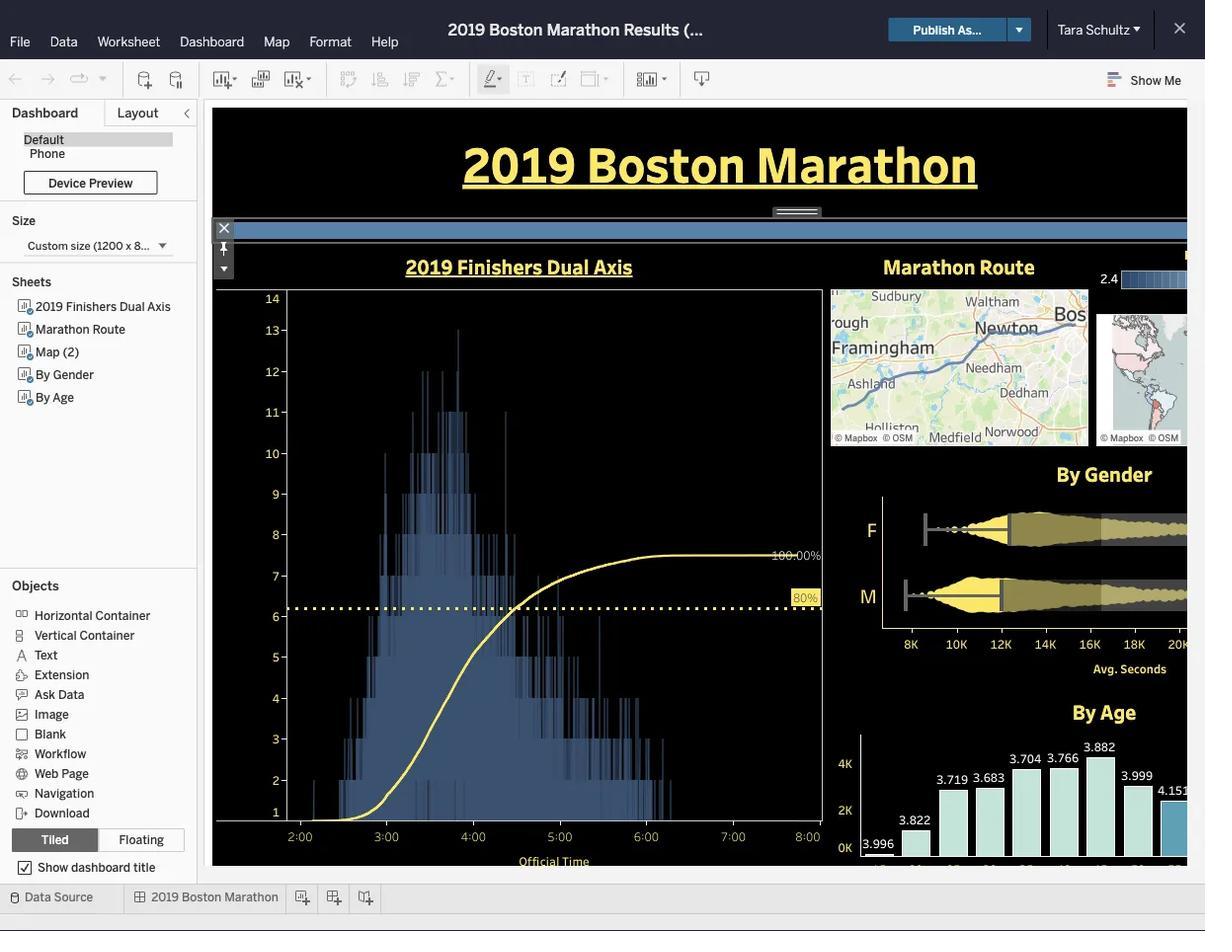 Task type: describe. For each thing, give the bounding box(es) containing it.
gender inside 2019 boston marathon application
[[1085, 461, 1153, 487]]

800)
[[134, 239, 160, 252]]

map for map
[[264, 34, 290, 49]]

undo image
[[6, 70, 26, 89]]

tara
[[1058, 22, 1083, 38]]

marks. press enter to open the view data window.. use arrow keys to navigate data visualization elements. image for by age
[[861, 735, 1205, 857]]

2019 boston marathon inside heading
[[463, 131, 978, 195]]

show me
[[1131, 73, 1182, 87]]

source
[[54, 891, 93, 905]]

show/hide cards image
[[636, 70, 668, 89]]

workflow
[[35, 747, 86, 762]]

horizontal container
[[35, 609, 151, 623]]

1 horizontal spatial replay animation image
[[97, 72, 109, 84]]

navigation option
[[12, 784, 170, 803]]

axis inside 2019 boston marathon application
[[594, 253, 633, 280]]

1 vertical spatial finishers
[[66, 299, 117, 314]]

2019 boston marathon results (tableau public)
[[448, 20, 805, 39]]

preview
[[89, 176, 133, 190]]

© mapbox © osm for second the © mapbox link from right
[[835, 433, 913, 444]]

mapbox for second the © mapbox link from right
[[845, 433, 878, 444]]

help
[[372, 34, 399, 49]]

1 vertical spatial dashboard
[[12, 105, 78, 121]]

download
[[35, 807, 90, 821]]

by age inside 2019 boston marathon application
[[1073, 699, 1137, 725]]

floating
[[119, 833, 164, 848]]

2019 finishers dual axis inside 2019 boston marathon application
[[406, 253, 633, 280]]

1 horizontal spatial boston
[[489, 20, 543, 39]]

1 horizontal spatial dashboard
[[180, 34, 244, 49]]

show for show dashboard title
[[38, 861, 68, 875]]

4 © from the left
[[1149, 433, 1156, 444]]

new worksheet image
[[211, 70, 239, 89]]

route inside 2019 boston marathon application
[[980, 253, 1035, 280]]

container for vertical container
[[80, 629, 135, 643]]

device preview
[[48, 176, 133, 190]]

totals image
[[434, 70, 457, 89]]

dual inside list box
[[120, 299, 145, 314]]

publish
[[913, 22, 955, 37]]

swap rows and columns image
[[339, 70, 359, 89]]

© osm link for 1st the © mapbox link from the right
[[1149, 433, 1179, 444]]

pause auto updates image
[[167, 70, 187, 89]]

publish as... button
[[889, 18, 1007, 41]]

2019 boston marathon application
[[198, 99, 1205, 895]]

(2)
[[63, 345, 79, 359]]

publish as...
[[913, 22, 982, 37]]

fix height image
[[213, 238, 234, 259]]

objects list box
[[12, 600, 185, 823]]

2019 boston marathon heading
[[216, 112, 1205, 214]]

image option
[[12, 704, 170, 724]]

marathon route inside list box
[[36, 322, 126, 336]]

extension
[[35, 668, 89, 683]]

remove from dashboard image
[[213, 217, 234, 238]]

list box containing 2019 finishers dual axis
[[12, 295, 185, 562]]

show for show me
[[1131, 73, 1162, 87]]

size
[[71, 239, 90, 252]]

download image
[[693, 70, 712, 89]]

device
[[48, 176, 86, 190]]

me
[[1165, 73, 1182, 87]]

size
[[12, 213, 36, 228]]

show me button
[[1099, 64, 1200, 95]]

marathon route inside 2019 boston marathon application
[[883, 253, 1035, 280]]

2019 inside heading
[[463, 131, 576, 195]]

marathon inside heading
[[756, 131, 978, 195]]

1 © from the left
[[835, 433, 843, 444]]

more options image
[[213, 259, 234, 280]]

vertical container option
[[12, 625, 170, 645]]

download option
[[12, 803, 170, 823]]

finishers inside 2019 boston marathon application
[[457, 253, 543, 280]]

by gender inside 2019 boston marathon application
[[1057, 461, 1153, 487]]

0 horizontal spatial axis
[[147, 299, 171, 314]]

2 © mapbox link from the left
[[1101, 433, 1144, 444]]

web page
[[35, 767, 89, 781]]

custom size (1200 x 800)
[[28, 239, 160, 252]]

gender inside list box
[[53, 368, 94, 382]]

by gender inside list box
[[36, 368, 94, 382]]

collapse image
[[181, 108, 193, 120]]

ask data
[[35, 688, 84, 702]]

web
[[35, 767, 59, 781]]

highlight image
[[482, 70, 505, 89]]

marks. press enter to open the view data window.. use arrow keys to navigate data visualization elements. image for 2019 finishers dual axis
[[287, 290, 823, 821]]

objects
[[12, 578, 59, 594]]

layout
[[117, 105, 159, 121]]

map (2)
[[36, 345, 79, 359]]

x
[[126, 239, 132, 252]]

show dashboard title
[[38, 861, 155, 875]]



Task type: vqa. For each thing, say whether or not it's contained in the screenshot.
third Add Favorite image
no



Task type: locate. For each thing, give the bounding box(es) containing it.
2019 boston marathon down title
[[151, 891, 279, 905]]

container inside the horizontal container option
[[95, 609, 151, 623]]

file
[[10, 34, 30, 49]]

device preview button
[[24, 171, 157, 195]]

0 horizontal spatial © mapbox © osm
[[835, 433, 913, 444]]

marathon
[[547, 20, 620, 39], [756, 131, 978, 195], [883, 253, 976, 280], [36, 322, 90, 336], [224, 891, 279, 905]]

extension option
[[12, 665, 170, 685]]

3 © from the left
[[1101, 433, 1108, 444]]

1 horizontal spatial 2019 boston marathon
[[463, 131, 978, 195]]

1 vertical spatial data
[[58, 688, 84, 702]]

0 vertical spatial by gender
[[36, 368, 94, 382]]

container for horizontal container
[[95, 609, 151, 623]]

show
[[1131, 73, 1162, 87], [38, 861, 68, 875]]

1 vertical spatial 2019 boston marathon
[[151, 891, 279, 905]]

© osm link for second the © mapbox link from right
[[883, 433, 913, 444]]

0 vertical spatial axis
[[594, 253, 633, 280]]

(tableau
[[684, 20, 748, 39]]

2019
[[448, 20, 485, 39], [463, 131, 576, 195], [406, 253, 453, 280], [36, 299, 63, 314], [151, 891, 179, 905]]

1 vertical spatial route
[[93, 322, 126, 336]]

data inside option
[[58, 688, 84, 702]]

by
[[36, 368, 50, 382], [36, 390, 50, 405], [1057, 461, 1081, 487], [1073, 699, 1097, 725]]

1 horizontal spatial osm
[[1159, 433, 1179, 444]]

0 horizontal spatial show
[[38, 861, 68, 875]]

© mapbox © osm for 1st the © mapbox link from the right
[[1101, 433, 1179, 444]]

data for data source
[[25, 891, 51, 905]]

2 vertical spatial data
[[25, 891, 51, 905]]

dashboard
[[71, 861, 131, 875]]

sort ascending image
[[371, 70, 390, 89]]

mapbox for 1st the © mapbox link from the right
[[1111, 433, 1144, 444]]

1 © osm link from the left
[[883, 433, 913, 444]]

0 horizontal spatial 2019 finishers dual axis
[[36, 299, 171, 314]]

2 vertical spatial boston
[[182, 891, 222, 905]]

1 horizontal spatial dual
[[547, 253, 589, 280]]

show left me
[[1131, 73, 1162, 87]]

2019 inside list box
[[36, 299, 63, 314]]

data source
[[25, 891, 93, 905]]

schultz
[[1086, 22, 1130, 38]]

workflow option
[[12, 744, 170, 764]]

0 vertical spatial boston
[[489, 20, 543, 39]]

by gender
[[36, 368, 94, 382], [1057, 461, 1153, 487]]

mapbox
[[845, 433, 878, 444], [1111, 433, 1144, 444]]

title
[[133, 861, 155, 875]]

new data source image
[[135, 70, 155, 89]]

data for data
[[50, 34, 78, 49]]

data left source
[[25, 891, 51, 905]]

custom
[[28, 239, 68, 252]]

marks. press enter to open the view data window.. use arrow keys to navigate data visualization elements. image for by gender
[[882, 497, 1205, 628]]

map
[[264, 34, 290, 49], [36, 345, 60, 359]]

(1200
[[93, 239, 123, 252]]

1 horizontal spatial finishers
[[457, 253, 543, 280]]

osm
[[893, 433, 913, 444], [1159, 433, 1179, 444]]

0 horizontal spatial © mapbox link
[[835, 433, 878, 444]]

sort descending image
[[402, 70, 422, 89]]

web page option
[[12, 764, 170, 784]]

container inside vertical container option
[[80, 629, 135, 643]]

age
[[53, 390, 74, 405], [1101, 699, 1137, 725]]

data down "extension"
[[58, 688, 84, 702]]

0 horizontal spatial gender
[[53, 368, 94, 382]]

0 vertical spatial route
[[980, 253, 1035, 280]]

map left (2)
[[36, 345, 60, 359]]

2 © osm link from the left
[[1149, 433, 1179, 444]]

dual
[[547, 253, 589, 280], [120, 299, 145, 314]]

age inside list box
[[53, 390, 74, 405]]

replay animation image right redo image
[[69, 69, 89, 89]]

phone
[[30, 147, 65, 161]]

age inside 2019 boston marathon application
[[1101, 699, 1137, 725]]

1 vertical spatial show
[[38, 861, 68, 875]]

0 vertical spatial dashboard
[[180, 34, 244, 49]]

1 horizontal spatial 2019 finishers dual axis
[[406, 253, 633, 280]]

2 osm from the left
[[1159, 433, 1179, 444]]

1 vertical spatial boston
[[587, 131, 746, 195]]

text option
[[12, 645, 170, 665]]

gender
[[53, 368, 94, 382], [1085, 461, 1153, 487]]

2 mapbox from the left
[[1111, 433, 1144, 444]]

1 vertical spatial by gender
[[1057, 461, 1153, 487]]

0 horizontal spatial dashboard
[[12, 105, 78, 121]]

clear sheet image
[[283, 70, 314, 89]]

0 vertical spatial by age
[[36, 390, 74, 405]]

0 horizontal spatial map
[[36, 345, 60, 359]]

default phone
[[24, 132, 65, 161]]

1 © mapbox link from the left
[[835, 433, 878, 444]]

navigation
[[35, 787, 94, 801]]

osm for 1st the © mapbox link from the right
[[1159, 433, 1179, 444]]

1 horizontal spatial by age
[[1073, 699, 1137, 725]]

marathon route
[[883, 253, 1035, 280], [36, 322, 126, 336]]

by age
[[36, 390, 74, 405], [1073, 699, 1137, 725]]

2 © mapbox © osm from the left
[[1101, 433, 1179, 444]]

show inside 'button'
[[1131, 73, 1162, 87]]

public)
[[752, 20, 805, 39]]

0 vertical spatial show
[[1131, 73, 1162, 87]]

1 horizontal spatial mapbox
[[1111, 433, 1144, 444]]

0 vertical spatial data
[[50, 34, 78, 49]]

0 vertical spatial age
[[53, 390, 74, 405]]

0 vertical spatial dual
[[547, 253, 589, 280]]

boston
[[489, 20, 543, 39], [587, 131, 746, 195], [182, 891, 222, 905]]

0 horizontal spatial finishers
[[66, 299, 117, 314]]

container
[[95, 609, 151, 623], [80, 629, 135, 643]]

finis
[[1185, 247, 1205, 263]]

0 horizontal spatial replay animation image
[[69, 69, 89, 89]]

© mapbox © osm
[[835, 433, 913, 444], [1101, 433, 1179, 444]]

1 horizontal spatial gender
[[1085, 461, 1153, 487]]

ask
[[35, 688, 55, 702]]

2.4
[[1101, 270, 1118, 287]]

0 vertical spatial 2019 boston marathon
[[463, 131, 978, 195]]

dashboard up default
[[12, 105, 78, 121]]

0 vertical spatial 2019 finishers dual axis
[[406, 253, 633, 280]]

1 horizontal spatial axis
[[594, 253, 633, 280]]

dual inside 2019 boston marathon application
[[547, 253, 589, 280]]

vertical
[[35, 629, 77, 643]]

0 vertical spatial marathon route
[[883, 253, 1035, 280]]

container up vertical container option
[[95, 609, 151, 623]]

1 © mapbox © osm from the left
[[835, 433, 913, 444]]

2019 boston marathon down download image
[[463, 131, 978, 195]]

page
[[62, 767, 89, 781]]

dashboard up new worksheet image
[[180, 34, 244, 49]]

fit image
[[580, 70, 612, 89]]

1 horizontal spatial show
[[1131, 73, 1162, 87]]

format
[[310, 34, 352, 49]]

sheets
[[12, 275, 51, 290]]

0 horizontal spatial age
[[53, 390, 74, 405]]

tara schultz
[[1058, 22, 1130, 38]]

show down the 'tiled'
[[38, 861, 68, 875]]

0 vertical spatial finishers
[[457, 253, 543, 280]]

replay animation image
[[69, 69, 89, 89], [97, 72, 109, 84]]

2019 finishers dual axis inside list box
[[36, 299, 171, 314]]

list box
[[12, 295, 185, 562]]

text
[[35, 648, 58, 663]]

as...
[[958, 22, 982, 37]]

0 horizontal spatial mapbox
[[845, 433, 878, 444]]

1 horizontal spatial © mapbox © osm
[[1101, 433, 1179, 444]]

1 vertical spatial age
[[1101, 699, 1137, 725]]

1 horizontal spatial marathon route
[[883, 253, 1035, 280]]

1 vertical spatial container
[[80, 629, 135, 643]]

horizontal
[[35, 609, 92, 623]]

1 horizontal spatial © osm link
[[1149, 433, 1179, 444]]

©
[[835, 433, 843, 444], [883, 433, 891, 444], [1101, 433, 1108, 444], [1149, 433, 1156, 444]]

1 vertical spatial by age
[[1073, 699, 1137, 725]]

ask data option
[[12, 685, 170, 704]]

redo image
[[38, 70, 57, 89]]

vertical container
[[35, 629, 135, 643]]

worksheet
[[98, 34, 160, 49]]

1 vertical spatial gender
[[1085, 461, 1153, 487]]

container down "horizontal container"
[[80, 629, 135, 643]]

1 mapbox from the left
[[845, 433, 878, 444]]

1 vertical spatial axis
[[147, 299, 171, 314]]

2 © from the left
[[883, 433, 891, 444]]

0 horizontal spatial by gender
[[36, 368, 94, 382]]

default
[[24, 132, 64, 147]]

duplicate image
[[251, 70, 271, 89]]

1 horizontal spatial © mapbox link
[[1101, 433, 1144, 444]]

1 vertical spatial dual
[[120, 299, 145, 314]]

by age inside list box
[[36, 390, 74, 405]]

osm for second the © mapbox link from right
[[893, 433, 913, 444]]

1 horizontal spatial route
[[980, 253, 1035, 280]]

map for map (2)
[[36, 345, 60, 359]]

0 horizontal spatial © osm link
[[883, 433, 913, 444]]

tiled
[[41, 833, 69, 848]]

1 horizontal spatial by gender
[[1057, 461, 1153, 487]]

0 vertical spatial container
[[95, 609, 151, 623]]

0 horizontal spatial osm
[[893, 433, 913, 444]]

1 osm from the left
[[893, 433, 913, 444]]

replay animation image left new data source image on the left top of the page
[[97, 72, 109, 84]]

2019 finishers dual axis
[[406, 253, 633, 280], [36, 299, 171, 314]]

0 horizontal spatial by age
[[36, 390, 74, 405]]

route
[[980, 253, 1035, 280], [93, 322, 126, 336]]

data up redo image
[[50, 34, 78, 49]]

0 horizontal spatial marathon route
[[36, 322, 126, 336]]

© mapbox link
[[835, 433, 878, 444], [1101, 433, 1144, 444]]

togglestate option group
[[12, 829, 185, 853]]

0 horizontal spatial boston
[[182, 891, 222, 905]]

© osm link
[[883, 433, 913, 444], [1149, 433, 1179, 444]]

data
[[50, 34, 78, 49], [58, 688, 84, 702], [25, 891, 51, 905]]

horizontal container option
[[12, 606, 170, 625]]

results
[[624, 20, 680, 39]]

1 vertical spatial 2019 finishers dual axis
[[36, 299, 171, 314]]

1 horizontal spatial map
[[264, 34, 290, 49]]

0 horizontal spatial dual
[[120, 299, 145, 314]]

format workbook image
[[548, 70, 568, 89]]

blank
[[35, 728, 66, 742]]

1 horizontal spatial age
[[1101, 699, 1137, 725]]

boston inside heading
[[587, 131, 746, 195]]

0 vertical spatial gender
[[53, 368, 94, 382]]

1 vertical spatial marathon route
[[36, 322, 126, 336]]

0 horizontal spatial route
[[93, 322, 126, 336]]

0 vertical spatial map
[[264, 34, 290, 49]]

route inside list box
[[93, 322, 126, 336]]

0 horizontal spatial 2019 boston marathon
[[151, 891, 279, 905]]

2 horizontal spatial boston
[[587, 131, 746, 195]]

image
[[35, 708, 69, 722]]

marks. press enter to open the view data window.. use arrow keys to navigate data visualization elements. image
[[287, 290, 823, 821], [831, 290, 1089, 447], [1097, 314, 1205, 447], [882, 497, 1205, 628], [861, 735, 1205, 857]]

axis
[[594, 253, 633, 280], [147, 299, 171, 314]]

dashboard
[[180, 34, 244, 49], [12, 105, 78, 121]]

show labels image
[[517, 70, 537, 89]]

2019 boston marathon
[[463, 131, 978, 195], [151, 891, 279, 905]]

map up duplicate icon
[[264, 34, 290, 49]]

blank option
[[12, 724, 170, 744]]

finishers
[[457, 253, 543, 280], [66, 299, 117, 314]]

1 vertical spatial map
[[36, 345, 60, 359]]



